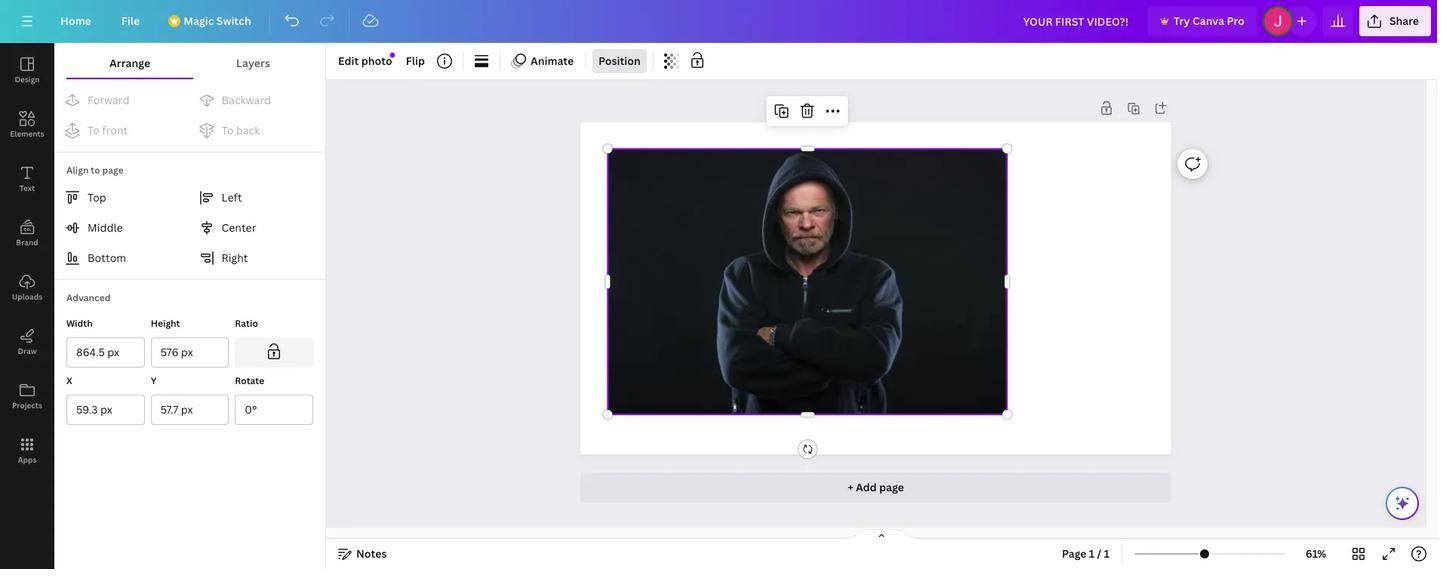 Task type: locate. For each thing, give the bounding box(es) containing it.
1 vertical spatial page
[[880, 480, 904, 495]]

1 left /
[[1089, 547, 1095, 561]]

draw
[[18, 346, 37, 356]]

magic switch button
[[158, 6, 263, 36]]

ratio
[[235, 317, 258, 330]]

list containing forward
[[54, 85, 325, 146]]

1 horizontal spatial page
[[880, 480, 904, 495]]

elements
[[10, 128, 44, 139]]

61% button
[[1292, 542, 1341, 566]]

to inside to back button
[[222, 123, 234, 137]]

Width text field
[[76, 338, 135, 367]]

position
[[599, 54, 641, 68]]

edit photo button
[[332, 49, 398, 73]]

draw button
[[0, 315, 54, 369]]

share button
[[1360, 6, 1431, 36]]

page right add at the bottom right of the page
[[880, 480, 904, 495]]

to inside to front button
[[88, 123, 100, 137]]

top button
[[57, 183, 187, 213]]

to
[[88, 123, 100, 137], [222, 123, 234, 137]]

page inside 'button'
[[880, 480, 904, 495]]

top
[[88, 190, 106, 205]]

right button
[[191, 243, 321, 273]]

1
[[1089, 547, 1095, 561], [1104, 547, 1110, 561]]

page
[[102, 164, 124, 177], [880, 480, 904, 495]]

1 to from the left
[[88, 123, 100, 137]]

new image
[[390, 53, 395, 58]]

y
[[151, 374, 156, 387]]

/
[[1097, 547, 1102, 561]]

projects button
[[0, 369, 54, 424]]

1 right /
[[1104, 547, 1110, 561]]

notes button
[[332, 542, 393, 566]]

+ add page
[[848, 480, 904, 495]]

add
[[856, 480, 877, 495]]

to front button
[[57, 116, 187, 146]]

home link
[[48, 6, 103, 36]]

projects
[[12, 400, 42, 411]]

page for align to page
[[102, 164, 124, 177]]

61%
[[1306, 547, 1327, 561]]

2 1 from the left
[[1104, 547, 1110, 561]]

height
[[151, 317, 180, 330]]

elements button
[[0, 97, 54, 152]]

try
[[1174, 14, 1190, 28]]

file button
[[109, 6, 152, 36]]

right
[[222, 251, 248, 265]]

0 horizontal spatial page
[[102, 164, 124, 177]]

backward button
[[191, 85, 321, 116]]

advanced
[[66, 291, 111, 304]]

uploads button
[[0, 260, 54, 315]]

page right to
[[102, 164, 124, 177]]

X text field
[[76, 396, 135, 424]]

to left back
[[222, 123, 234, 137]]

canva
[[1193, 14, 1225, 28]]

list
[[54, 85, 325, 146]]

to back button
[[191, 116, 321, 146]]

center button
[[191, 213, 321, 243]]

1 horizontal spatial to
[[222, 123, 234, 137]]

0 horizontal spatial 1
[[1089, 547, 1095, 561]]

left
[[222, 190, 242, 205]]

0 horizontal spatial to
[[88, 123, 100, 137]]

2 to from the left
[[222, 123, 234, 137]]

position button
[[593, 49, 647, 73]]

side panel tab list
[[0, 43, 54, 478]]

arrange
[[109, 56, 150, 70]]

1 horizontal spatial 1
[[1104, 547, 1110, 561]]

apps button
[[0, 424, 54, 478]]

0 vertical spatial page
[[102, 164, 124, 177]]

edit photo
[[338, 54, 392, 68]]

to left front
[[88, 123, 100, 137]]

animate button
[[507, 49, 580, 73]]

magic
[[184, 14, 214, 28]]

file
[[121, 14, 140, 28]]

+ add page button
[[581, 473, 1171, 503]]



Task type: describe. For each thing, give the bounding box(es) containing it.
to for to front
[[88, 123, 100, 137]]

left button
[[191, 183, 321, 213]]

brand button
[[0, 206, 54, 260]]

notes
[[356, 547, 387, 561]]

to back
[[222, 123, 260, 137]]

center
[[222, 220, 256, 235]]

brand
[[16, 237, 38, 248]]

bottom button
[[57, 243, 187, 273]]

share
[[1390, 14, 1419, 28]]

try canva pro button
[[1148, 6, 1257, 36]]

align to page
[[66, 164, 124, 177]]

text button
[[0, 152, 54, 206]]

page for + add page
[[880, 480, 904, 495]]

text
[[20, 183, 35, 193]]

animate
[[531, 54, 574, 68]]

design button
[[0, 43, 54, 97]]

design
[[15, 74, 40, 85]]

align
[[66, 164, 89, 177]]

layers
[[236, 56, 270, 70]]

front
[[102, 123, 128, 137]]

backward
[[222, 93, 271, 107]]

switch
[[217, 14, 251, 28]]

home
[[60, 14, 91, 28]]

page 1 / 1
[[1062, 547, 1110, 561]]

Design title text field
[[1011, 6, 1142, 36]]

show pages image
[[846, 529, 918, 541]]

edit
[[338, 54, 359, 68]]

align to page list
[[54, 183, 325, 273]]

magic switch
[[184, 14, 251, 28]]

rotate
[[235, 374, 264, 387]]

to front
[[88, 123, 128, 137]]

x
[[66, 374, 72, 387]]

to
[[91, 164, 100, 177]]

+
[[848, 480, 854, 495]]

width
[[66, 317, 93, 330]]

pro
[[1227, 14, 1245, 28]]

photo
[[361, 54, 392, 68]]

page
[[1062, 547, 1087, 561]]

Rotate text field
[[245, 396, 304, 424]]

canva assistant image
[[1394, 495, 1412, 513]]

bottom
[[88, 251, 126, 265]]

1 1 from the left
[[1089, 547, 1095, 561]]

back
[[236, 123, 260, 137]]

forward
[[88, 93, 129, 107]]

forward button
[[57, 85, 187, 116]]

Height text field
[[161, 338, 219, 367]]

try canva pro
[[1174, 14, 1245, 28]]

uploads
[[12, 291, 42, 302]]

arrange button
[[66, 49, 193, 78]]

flip button
[[400, 49, 431, 73]]

apps
[[18, 455, 37, 465]]

Y text field
[[161, 396, 219, 424]]

layers button
[[193, 49, 313, 78]]

flip
[[406, 54, 425, 68]]

to for to back
[[222, 123, 234, 137]]

middle button
[[57, 213, 187, 243]]

middle
[[88, 220, 123, 235]]

main menu bar
[[0, 0, 1438, 43]]



Task type: vqa. For each thing, say whether or not it's contained in the screenshot.
Try
yes



